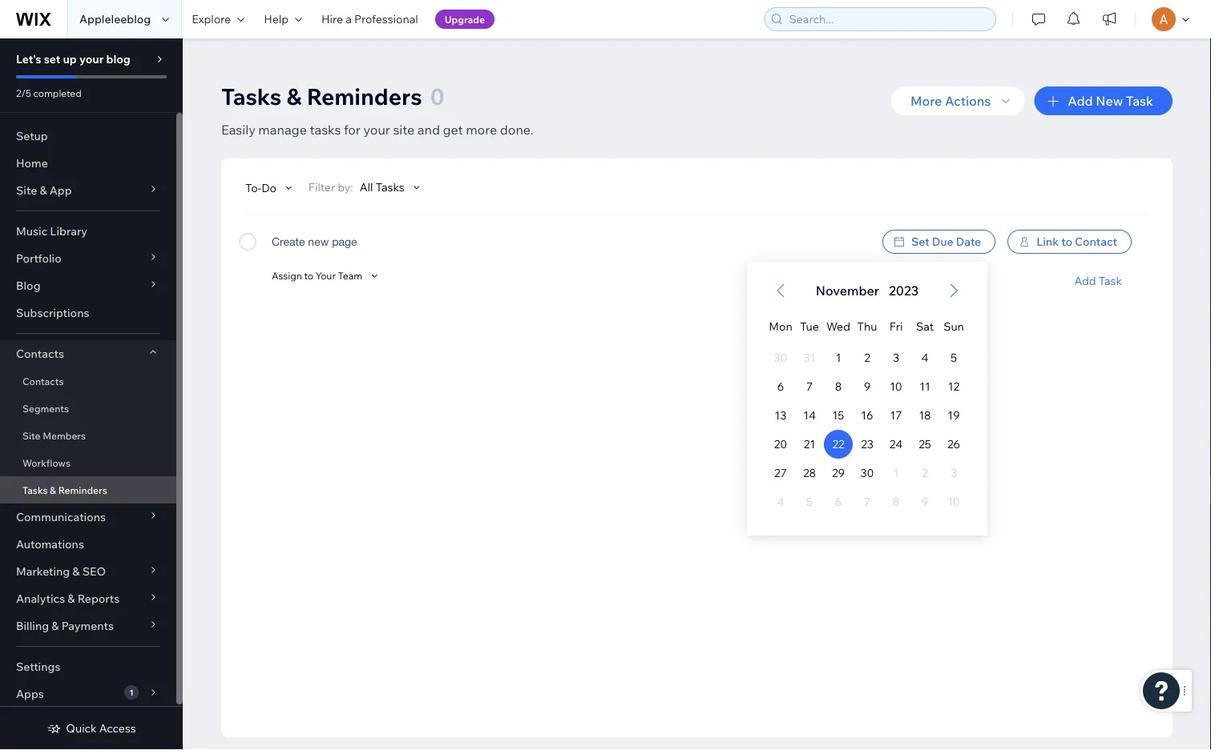 Task type: vqa. For each thing, say whether or not it's contained in the screenshot.
EVENTS at the top of the page
no



Task type: locate. For each thing, give the bounding box(es) containing it.
10
[[890, 380, 902, 394]]

seo
[[82, 565, 106, 579]]

row up 2
[[766, 305, 968, 344]]

row containing mon
[[766, 305, 968, 344]]

date
[[956, 235, 981, 249]]

add down link to contact
[[1074, 274, 1096, 288]]

row containing 20
[[766, 430, 968, 459]]

wed
[[826, 320, 850, 334]]

1 horizontal spatial to
[[1061, 235, 1072, 249]]

1 vertical spatial add
[[1074, 274, 1096, 288]]

tasks down workflows
[[22, 485, 48, 497]]

0 horizontal spatial tasks
[[22, 485, 48, 497]]

grid containing november
[[747, 262, 987, 536]]

site inside dropdown button
[[16, 184, 37, 198]]

4
[[921, 351, 929, 365]]

2
[[864, 351, 870, 365]]

add new task
[[1068, 93, 1153, 109]]

site down home
[[16, 184, 37, 198]]

1 vertical spatial contacts
[[22, 375, 64, 388]]

thu
[[857, 320, 877, 334]]

done.
[[500, 122, 533, 138]]

tasks for tasks & reminders
[[22, 485, 48, 497]]

tasks inside the sidebar element
[[22, 485, 48, 497]]

help
[[264, 12, 289, 26]]

23
[[861, 438, 874, 452]]

and
[[417, 122, 440, 138]]

& inside the tasks & reminders link
[[50, 485, 56, 497]]

your right up
[[79, 52, 104, 66]]

& inside the marketing & seo popup button
[[72, 565, 80, 579]]

analytics & reports button
[[0, 586, 176, 613]]

0 vertical spatial 1
[[836, 351, 841, 365]]

payments
[[61, 620, 114, 634]]

billing & payments
[[16, 620, 114, 634]]

more actions
[[910, 93, 991, 109]]

2 vertical spatial tasks
[[22, 485, 48, 497]]

to right link
[[1061, 235, 1072, 249]]

row containing 27
[[766, 459, 968, 488]]

filter by:
[[308, 180, 353, 194]]

& inside the billing & payments popup button
[[52, 620, 59, 634]]

row
[[766, 305, 968, 344], [766, 344, 968, 373], [766, 373, 968, 402], [766, 402, 968, 430], [766, 430, 968, 459], [766, 459, 968, 488], [766, 488, 968, 517]]

5
[[951, 351, 957, 365]]

& up manage
[[287, 82, 302, 110]]

segments
[[22, 403, 69, 415]]

1 vertical spatial your
[[363, 122, 390, 138]]

1 row from the top
[[766, 305, 968, 344]]

reports
[[77, 592, 120, 606]]

1 vertical spatial tasks
[[376, 180, 404, 194]]

1
[[836, 351, 841, 365], [129, 688, 133, 698]]

row down "30"
[[766, 488, 968, 517]]

row group
[[747, 344, 987, 536]]

0 horizontal spatial your
[[79, 52, 104, 66]]

row up 16
[[766, 373, 968, 402]]

& down workflows
[[50, 485, 56, 497]]

0 vertical spatial add
[[1068, 93, 1093, 109]]

more
[[910, 93, 942, 109]]

marketing
[[16, 565, 70, 579]]

& left seo
[[72, 565, 80, 579]]

1 horizontal spatial tasks
[[221, 82, 282, 110]]

2 row from the top
[[766, 344, 968, 373]]

0 vertical spatial contacts
[[16, 347, 64, 361]]

contacts
[[16, 347, 64, 361], [22, 375, 64, 388]]

1 vertical spatial reminders
[[58, 485, 107, 497]]

row containing 6
[[766, 373, 968, 402]]

5 row from the top
[[766, 430, 968, 459]]

0 vertical spatial reminders
[[307, 82, 422, 110]]

link
[[1036, 235, 1059, 249]]

& inside the analytics & reports dropdown button
[[68, 592, 75, 606]]

1 vertical spatial 1
[[129, 688, 133, 698]]

reminders inside the sidebar element
[[58, 485, 107, 497]]

access
[[99, 722, 136, 736]]

1 horizontal spatial reminders
[[307, 82, 422, 110]]

alert inside grid
[[811, 281, 924, 301]]

7 row from the top
[[766, 488, 968, 517]]

billing & payments button
[[0, 613, 176, 640]]

1 horizontal spatial 1
[[836, 351, 841, 365]]

row down '23'
[[766, 459, 968, 488]]

&
[[287, 82, 302, 110], [40, 184, 47, 198], [50, 485, 56, 497], [72, 565, 80, 579], [68, 592, 75, 606], [52, 620, 59, 634]]

task
[[1126, 93, 1153, 109], [1099, 274, 1122, 288]]

easily manage tasks for your site and get more done.
[[221, 122, 533, 138]]

to for assign
[[304, 270, 313, 282]]

communications
[[16, 511, 106, 525]]

0 vertical spatial to
[[1061, 235, 1072, 249]]

add for add new task
[[1068, 93, 1093, 109]]

to left your
[[304, 270, 313, 282]]

add left new
[[1068, 93, 1093, 109]]

sun
[[943, 320, 964, 334]]

contacts down subscriptions
[[16, 347, 64, 361]]

music library
[[16, 224, 87, 238]]

quick access
[[66, 722, 136, 736]]

1 vertical spatial site
[[22, 430, 40, 442]]

& left reports
[[68, 592, 75, 606]]

task right new
[[1126, 93, 1153, 109]]

tasks
[[221, 82, 282, 110], [376, 180, 404, 194], [22, 485, 48, 497]]

0 vertical spatial site
[[16, 184, 37, 198]]

Search... field
[[784, 8, 991, 30]]

tasks right "all"
[[376, 180, 404, 194]]

reminders
[[307, 82, 422, 110], [58, 485, 107, 497]]

4 row from the top
[[766, 402, 968, 430]]

1 up access
[[129, 688, 133, 698]]

app
[[49, 184, 72, 198]]

add
[[1068, 93, 1093, 109], [1074, 274, 1096, 288]]

more actions button
[[891, 87, 1025, 115]]

add task
[[1074, 274, 1122, 288]]

2/5
[[16, 87, 31, 99]]

row up '23'
[[766, 402, 968, 430]]

0 horizontal spatial 1
[[129, 688, 133, 698]]

0 vertical spatial your
[[79, 52, 104, 66]]

1 horizontal spatial your
[[363, 122, 390, 138]]

to inside button
[[1061, 235, 1072, 249]]

apps
[[16, 688, 44, 702]]

setup
[[16, 129, 48, 143]]

28
[[803, 466, 816, 480]]

0 horizontal spatial reminders
[[58, 485, 107, 497]]

portfolio button
[[0, 245, 176, 273]]

30
[[860, 466, 874, 480]]

all
[[360, 180, 373, 194]]

& inside site & app dropdown button
[[40, 184, 47, 198]]

1 vertical spatial to
[[304, 270, 313, 282]]

& for tasks & reminders 0
[[287, 82, 302, 110]]

row up 9
[[766, 344, 968, 373]]

& left app
[[40, 184, 47, 198]]

home
[[16, 156, 48, 170]]

0 vertical spatial tasks
[[221, 82, 282, 110]]

alert containing november
[[811, 281, 924, 301]]

site for site & app
[[16, 184, 37, 198]]

contacts inside popup button
[[16, 347, 64, 361]]

row up "30"
[[766, 430, 968, 459]]

to inside button
[[304, 270, 313, 282]]

13
[[775, 409, 787, 423]]

new
[[1096, 93, 1123, 109]]

tasks inside button
[[376, 180, 404, 194]]

set
[[911, 235, 929, 249]]

25
[[919, 438, 931, 452]]

2/5 completed
[[16, 87, 82, 99]]

9
[[864, 380, 871, 394]]

task down the contact
[[1099, 274, 1122, 288]]

0 horizontal spatial task
[[1099, 274, 1122, 288]]

members
[[43, 430, 86, 442]]

0 horizontal spatial to
[[304, 270, 313, 282]]

a
[[346, 12, 352, 26]]

contacts link
[[0, 368, 176, 395]]

to-do
[[245, 181, 276, 195]]

contacts up 'segments'
[[22, 375, 64, 388]]

12
[[948, 380, 960, 394]]

marketing & seo button
[[0, 559, 176, 586]]

do
[[261, 181, 276, 195]]

easily
[[221, 122, 255, 138]]

27
[[774, 466, 787, 480]]

alert
[[811, 281, 924, 301]]

music library link
[[0, 218, 176, 245]]

site down 'segments'
[[22, 430, 40, 442]]

26
[[947, 438, 960, 452]]

0 vertical spatial task
[[1126, 93, 1153, 109]]

reminders up "for"
[[307, 82, 422, 110]]

to
[[1061, 235, 1072, 249], [304, 270, 313, 282]]

1 up 8
[[836, 351, 841, 365]]

row containing 1
[[766, 344, 968, 373]]

1 vertical spatial task
[[1099, 274, 1122, 288]]

tasks up easily
[[221, 82, 282, 110]]

grid
[[747, 262, 987, 536]]

& for tasks & reminders
[[50, 485, 56, 497]]

3 row from the top
[[766, 373, 968, 402]]

2 horizontal spatial tasks
[[376, 180, 404, 194]]

& right billing
[[52, 620, 59, 634]]

reminders down workflows link
[[58, 485, 107, 497]]

2023
[[889, 283, 919, 299]]

your right "for"
[[363, 122, 390, 138]]

hire a professional
[[321, 12, 418, 26]]

6 row from the top
[[766, 459, 968, 488]]



Task type: describe. For each thing, give the bounding box(es) containing it.
set
[[44, 52, 60, 66]]

manage
[[258, 122, 307, 138]]

29
[[832, 466, 845, 480]]

automations link
[[0, 531, 176, 559]]

setup link
[[0, 123, 176, 150]]

20
[[774, 438, 787, 452]]

settings link
[[0, 654, 176, 681]]

blog button
[[0, 273, 176, 300]]

completed
[[33, 87, 82, 99]]

contacts button
[[0, 341, 176, 368]]

add task button
[[1074, 274, 1122, 288]]

19
[[948, 409, 960, 423]]

11
[[920, 380, 930, 394]]

8
[[835, 380, 842, 394]]

tue
[[800, 320, 819, 334]]

mon tue wed thu
[[769, 320, 877, 334]]

team
[[338, 270, 362, 282]]

add for add task
[[1074, 274, 1096, 288]]

explore
[[192, 12, 231, 26]]

7
[[806, 380, 813, 394]]

14
[[803, 409, 816, 423]]

actions
[[945, 93, 991, 109]]

segments link
[[0, 395, 176, 422]]

tasks for tasks & reminders 0
[[221, 82, 282, 110]]

let's
[[16, 52, 41, 66]]

hire
[[321, 12, 343, 26]]

billing
[[16, 620, 49, 634]]

assign to your team button
[[272, 269, 382, 283]]

row containing 13
[[766, 402, 968, 430]]

fri
[[889, 320, 903, 334]]

tasks & reminders
[[22, 485, 107, 497]]

reminders for tasks & reminders
[[58, 485, 107, 497]]

quick access button
[[47, 722, 136, 737]]

all tasks button
[[360, 180, 424, 195]]

assign
[[272, 270, 302, 282]]

& for site & app
[[40, 184, 47, 198]]

1 horizontal spatial task
[[1126, 93, 1153, 109]]

set due date
[[911, 235, 981, 249]]

6
[[777, 380, 784, 394]]

analytics & reports
[[16, 592, 120, 606]]

site
[[393, 122, 415, 138]]

wednesday, november 22, 2023 cell
[[824, 430, 853, 459]]

link to contact button
[[1008, 230, 1132, 254]]

automations
[[16, 538, 84, 552]]

site for site members
[[22, 430, 40, 442]]

workflows link
[[0, 450, 176, 477]]

subscriptions
[[16, 306, 89, 320]]

upgrade
[[445, 13, 485, 25]]

reminders for tasks & reminders 0
[[307, 82, 422, 110]]

row group containing 1
[[747, 344, 987, 536]]

for
[[344, 122, 361, 138]]

3
[[893, 351, 899, 365]]

contacts for contacts link
[[22, 375, 64, 388]]

subscriptions link
[[0, 300, 176, 327]]

21
[[804, 438, 815, 452]]

blog
[[16, 279, 40, 293]]

18
[[919, 409, 931, 423]]

settings
[[16, 660, 60, 674]]

upgrade button
[[435, 10, 495, 29]]

tasks
[[310, 122, 341, 138]]

workflows
[[22, 457, 71, 469]]

mon
[[769, 320, 792, 334]]

& for billing & payments
[[52, 620, 59, 634]]

all tasks
[[360, 180, 404, 194]]

contacts for contacts popup button in the top left of the page
[[16, 347, 64, 361]]

16
[[861, 409, 873, 423]]

blog
[[106, 52, 130, 66]]

17
[[890, 409, 902, 423]]

analytics
[[16, 592, 65, 606]]

1 inside the sidebar element
[[129, 688, 133, 698]]

Write your task here and press enter to add. text field
[[272, 230, 870, 272]]

marketing & seo
[[16, 565, 106, 579]]

link to contact
[[1036, 235, 1117, 249]]

home link
[[0, 150, 176, 177]]

to for link
[[1061, 235, 1072, 249]]

due
[[932, 235, 954, 249]]

to-do button
[[245, 181, 296, 195]]

to-
[[245, 181, 261, 195]]

appleleeblog
[[79, 12, 151, 26]]

0
[[430, 82, 444, 110]]

tasks & reminders 0
[[221, 82, 444, 110]]

your
[[316, 270, 336, 282]]

contact
[[1075, 235, 1117, 249]]

site & app button
[[0, 177, 176, 204]]

& for analytics & reports
[[68, 592, 75, 606]]

library
[[50, 224, 87, 238]]

site & app
[[16, 184, 72, 198]]

& for marketing & seo
[[72, 565, 80, 579]]

your inside the sidebar element
[[79, 52, 104, 66]]

more
[[466, 122, 497, 138]]

sidebar element
[[0, 38, 183, 751]]

sat
[[916, 320, 934, 334]]

help button
[[254, 0, 312, 38]]



